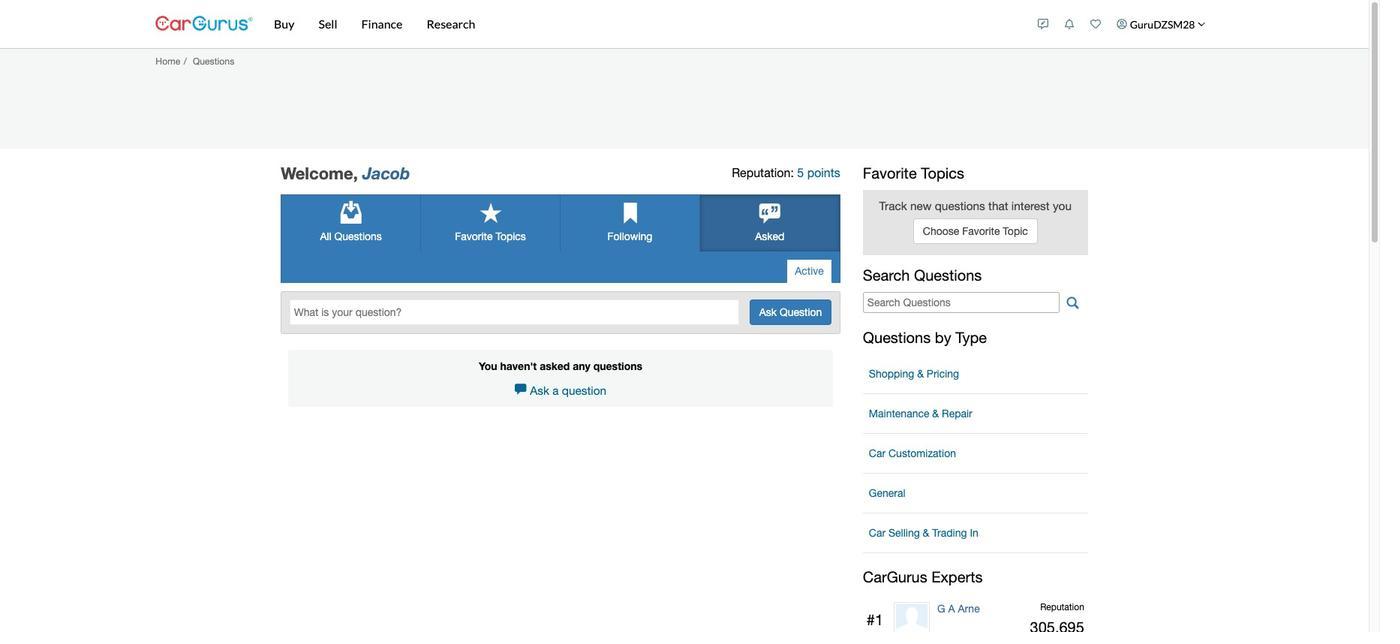 Task type: locate. For each thing, give the bounding box(es) containing it.
car
[[869, 448, 886, 460], [869, 527, 886, 539]]

search
[[863, 266, 910, 284]]

0 horizontal spatial topics
[[496, 231, 526, 243]]

customization
[[889, 448, 956, 460]]

ask a question
[[530, 383, 607, 397]]

1 vertical spatial favorite topics
[[455, 231, 526, 243]]

questions right /
[[193, 55, 234, 67]]

1 vertical spatial &
[[933, 408, 939, 420]]

&
[[917, 368, 924, 380], [933, 408, 939, 420], [923, 527, 930, 539]]

/
[[184, 55, 187, 67]]

choose favorite topic link
[[913, 218, 1038, 244]]

car up general
[[869, 448, 886, 460]]

& left the repair
[[933, 408, 939, 420]]

questions up choose favorite topic
[[935, 199, 985, 212]]

car for car selling & trading in
[[869, 527, 886, 539]]

gurudzsm28 menu
[[1030, 3, 1214, 45]]

general
[[869, 487, 906, 499]]

search questions
[[863, 266, 982, 284]]

questions right any
[[594, 359, 643, 372]]

1 vertical spatial topics
[[496, 231, 526, 243]]

asked
[[540, 359, 570, 372]]

welcome, jacob
[[281, 164, 410, 183]]

arne
[[958, 603, 980, 615]]

general link
[[863, 480, 1088, 507]]

1 car from the top
[[869, 448, 886, 460]]

menu bar containing buy
[[253, 0, 1030, 48]]

2 horizontal spatial favorite
[[963, 225, 1000, 237]]

home link
[[156, 55, 180, 67]]

topics
[[921, 164, 965, 182], [496, 231, 526, 243]]

topics inside favorite topics link
[[496, 231, 526, 243]]

& left pricing
[[917, 368, 924, 380]]

#1
[[867, 611, 884, 628]]

questions inside all questions link
[[334, 231, 382, 243]]

5
[[797, 166, 804, 179]]

0 vertical spatial favorite topics
[[863, 164, 965, 182]]

haven't
[[500, 359, 537, 372]]

0 vertical spatial topics
[[921, 164, 965, 182]]

home / questions
[[156, 55, 234, 67]]

1 horizontal spatial favorite topics
[[863, 164, 965, 182]]

reputation: 5 points
[[732, 166, 841, 179]]

1 vertical spatial questions
[[594, 359, 643, 372]]

welcome,
[[281, 164, 358, 183]]

questions
[[193, 55, 234, 67], [334, 231, 382, 243], [914, 266, 982, 284], [863, 329, 931, 346]]

car selling & trading in
[[869, 527, 979, 539]]

research button
[[415, 0, 487, 48]]

any
[[573, 359, 591, 372]]

chevron down image
[[1198, 20, 1206, 28]]

add a car review image
[[1038, 19, 1049, 29]]

in
[[970, 527, 979, 539]]

0 horizontal spatial favorite
[[455, 231, 493, 243]]

favorite topics
[[863, 164, 965, 182], [455, 231, 526, 243]]

all questions
[[320, 231, 382, 243]]

0 vertical spatial questions
[[935, 199, 985, 212]]

1 vertical spatial car
[[869, 527, 886, 539]]

active
[[795, 265, 824, 277]]

car customization link
[[863, 440, 1088, 467]]

None submit
[[750, 300, 832, 325]]

& right selling
[[923, 527, 930, 539]]

following
[[608, 231, 653, 243]]

car selling & trading in link
[[863, 520, 1088, 547]]

type
[[956, 329, 987, 346]]

shopping
[[869, 368, 915, 380]]

questions
[[935, 199, 985, 212], [594, 359, 643, 372]]

0 vertical spatial car
[[869, 448, 886, 460]]

favorite
[[863, 164, 917, 182], [963, 225, 1000, 237], [455, 231, 493, 243]]

ask a question tab panel
[[288, 350, 833, 407]]

questions right all
[[334, 231, 382, 243]]

menu bar
[[253, 0, 1030, 48]]

maintenance & repair link
[[863, 400, 1088, 427]]

active link
[[787, 259, 832, 283]]

car for car customization
[[869, 448, 886, 460]]

research
[[427, 17, 475, 31]]

a
[[948, 603, 955, 615]]

choose questions to view tab list
[[281, 195, 841, 252]]

0 horizontal spatial favorite topics
[[455, 231, 526, 243]]

gurudzsm28 button
[[1109, 3, 1214, 45]]

1 horizontal spatial questions
[[935, 199, 985, 212]]

sell
[[319, 17, 337, 31]]

topic
[[1003, 225, 1028, 237]]

2 car from the top
[[869, 527, 886, 539]]

questions by type
[[863, 329, 987, 346]]

user icon image
[[1117, 19, 1128, 29]]

0 horizontal spatial questions
[[594, 359, 643, 372]]

ask a question link
[[515, 383, 607, 397]]

reputation
[[1041, 602, 1085, 613]]

0 vertical spatial &
[[917, 368, 924, 380]]

asked
[[755, 231, 785, 243]]

car left selling
[[869, 527, 886, 539]]

cargurus logo homepage link link
[[155, 3, 253, 45]]

favorite topics inside choose questions to view tab list
[[455, 231, 526, 243]]

buy
[[274, 17, 295, 31]]



Task type: describe. For each thing, give the bounding box(es) containing it.
g
[[938, 603, 946, 615]]

2 vertical spatial &
[[923, 527, 930, 539]]

cargurus experts
[[863, 568, 983, 586]]

following link
[[561, 195, 700, 252]]

favorite inside choose questions to view tab list
[[455, 231, 493, 243]]

track new questions that interest you
[[879, 199, 1072, 212]]

questions up search questions text field
[[914, 266, 982, 284]]

Search Questions text field
[[863, 292, 1060, 313]]

questions up shopping
[[863, 329, 931, 346]]

choose favorite topic
[[923, 225, 1028, 237]]

cargurus
[[863, 568, 928, 586]]

1 horizontal spatial favorite
[[863, 164, 917, 182]]

saved cars image
[[1091, 19, 1101, 29]]

you haven't asked any questions
[[479, 359, 643, 372]]

question
[[562, 383, 607, 397]]

reputation:
[[732, 166, 794, 179]]

a
[[553, 383, 559, 397]]

cargurus logo homepage link image
[[155, 3, 253, 45]]

gurudzsm28
[[1130, 18, 1195, 30]]

pricing
[[927, 368, 959, 380]]

choose
[[923, 225, 960, 237]]

home
[[156, 55, 180, 67]]

g a arne
[[938, 603, 980, 615]]

buy button
[[262, 0, 307, 48]]

jacob
[[362, 164, 410, 183]]

car customization
[[869, 448, 956, 460]]

open notifications image
[[1065, 19, 1075, 29]]

shopping & pricing link
[[863, 361, 1088, 388]]

all questions link
[[282, 195, 420, 252]]

favorite topics link
[[421, 195, 560, 252]]

that
[[989, 199, 1009, 212]]

finance button
[[349, 0, 415, 48]]

sell button
[[307, 0, 349, 48]]

by
[[935, 329, 952, 346]]

repair
[[942, 408, 973, 420]]

all
[[320, 231, 332, 243]]

selling
[[889, 527, 920, 539]]

5 points link
[[797, 166, 841, 179]]

What is your question? text field
[[290, 300, 739, 325]]

finance
[[361, 17, 403, 31]]

ask
[[530, 383, 549, 397]]

1 horizontal spatial topics
[[921, 164, 965, 182]]

maintenance & repair
[[869, 408, 973, 420]]

new
[[911, 199, 932, 212]]

trading
[[933, 527, 967, 539]]

questions inside ask a question tab panel
[[594, 359, 643, 372]]

points
[[807, 166, 841, 179]]

experts
[[932, 568, 983, 586]]

you
[[1053, 199, 1072, 212]]

track
[[879, 199, 907, 212]]

you
[[479, 359, 497, 372]]

shopping & pricing
[[869, 368, 959, 380]]

interest
[[1012, 199, 1050, 212]]

maintenance
[[869, 408, 930, 420]]

& for maintenance
[[933, 408, 939, 420]]

& for shopping
[[917, 368, 924, 380]]

asked link
[[700, 195, 840, 252]]



Task type: vqa. For each thing, say whether or not it's contained in the screenshot.
by
yes



